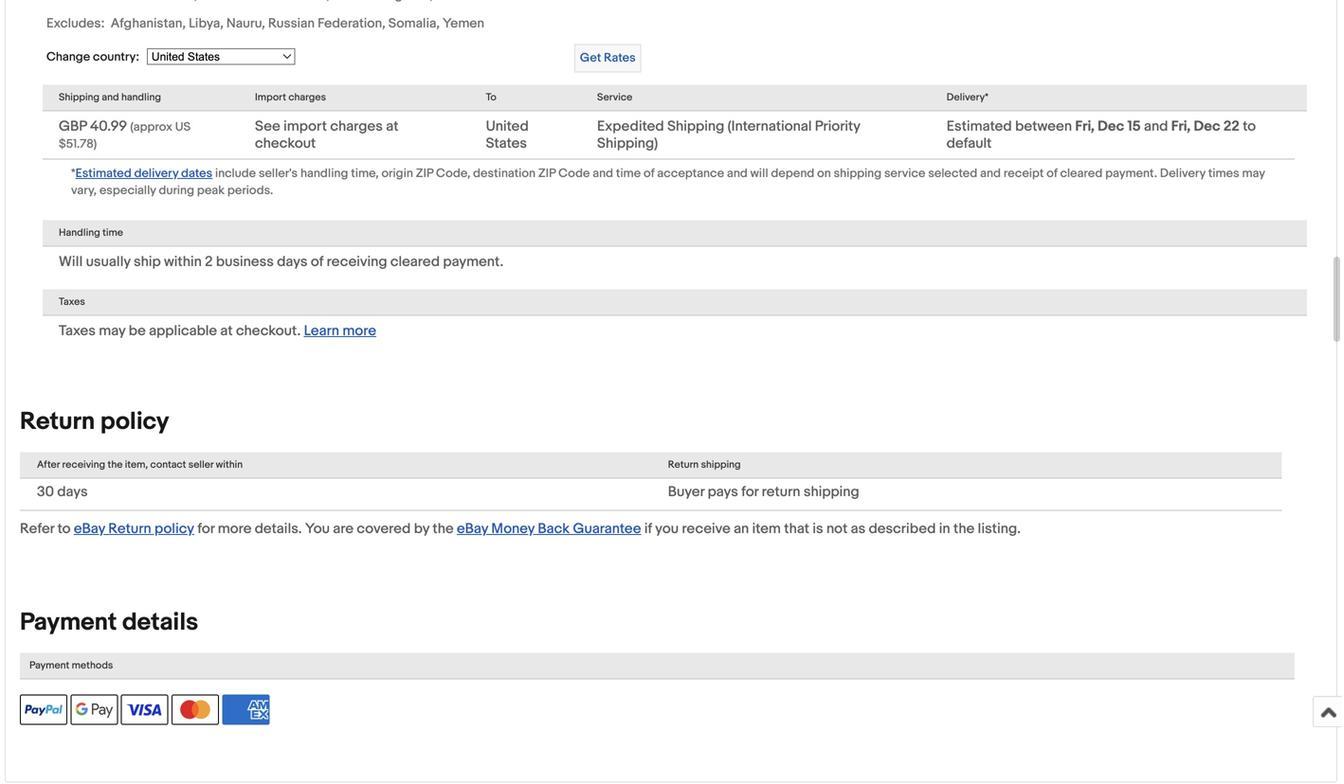 Task type: locate. For each thing, give the bounding box(es) containing it.
delivery
[[1160, 166, 1206, 181]]

1 vertical spatial to
[[58, 521, 71, 538]]

handling time
[[59, 227, 123, 239]]

handling inside include seller's handling time, origin zip code, destination zip code and time of acceptance and will depend on shipping service selected and receipt of cleared payment. delivery times may vary, especially during peak periods.
[[300, 166, 348, 181]]

0 horizontal spatial days
[[57, 484, 88, 501]]

1 horizontal spatial time
[[616, 166, 641, 181]]

payment. down 15
[[1105, 166, 1157, 181]]

1 horizontal spatial at
[[386, 118, 398, 135]]

return for return policy
[[20, 407, 95, 437]]

usually
[[86, 253, 130, 271]]

fri, right 15
[[1171, 118, 1191, 135]]

1 horizontal spatial payment.
[[1105, 166, 1157, 181]]

of up learn
[[311, 253, 323, 271]]

dec left the 22
[[1194, 118, 1220, 135]]

cleared down origin
[[390, 253, 440, 271]]

contact
[[150, 459, 186, 471]]

shipping and handling
[[59, 91, 161, 104]]

0 vertical spatial may
[[1242, 166, 1265, 181]]

0 vertical spatial payment.
[[1105, 166, 1157, 181]]

ebay down 30 days
[[74, 521, 105, 538]]

1 horizontal spatial to
[[1243, 118, 1256, 135]]

delivery*
[[947, 91, 989, 104]]

and right 15
[[1144, 118, 1168, 135]]

within right seller
[[216, 459, 243, 471]]

cleared inside include seller's handling time, origin zip code, destination zip code and time of acceptance and will depend on shipping service selected and receipt of cleared payment. delivery times may vary, especially during peak periods.
[[1060, 166, 1103, 181]]

0 horizontal spatial at
[[220, 323, 233, 340]]

the left item,
[[108, 459, 123, 471]]

of down ")"
[[644, 166, 655, 181]]

0 horizontal spatial handling
[[121, 91, 161, 104]]

0 vertical spatial to
[[1243, 118, 1256, 135]]

handling for seller's
[[300, 166, 348, 181]]

states
[[486, 135, 527, 152]]

2 vertical spatial return
[[108, 521, 151, 538]]

0 vertical spatial handling
[[121, 91, 161, 104]]

ebay
[[74, 521, 105, 538], [457, 521, 488, 538]]

1 vertical spatial return
[[668, 459, 699, 471]]

0 vertical spatial shipping
[[834, 166, 882, 181]]

1 horizontal spatial zip
[[538, 166, 556, 181]]

handling
[[121, 91, 161, 104], [300, 166, 348, 181]]

0 horizontal spatial the
[[108, 459, 123, 471]]

paypal image
[[20, 695, 67, 725]]

0 vertical spatial taxes
[[59, 296, 85, 308]]

1 horizontal spatial may
[[1242, 166, 1265, 181]]

2
[[205, 253, 213, 271]]

handling up the (approx
[[121, 91, 161, 104]]

1 horizontal spatial return
[[108, 521, 151, 538]]

1 vertical spatial charges
[[330, 118, 383, 135]]

2 horizontal spatial return
[[668, 459, 699, 471]]

0 vertical spatial payment
[[20, 608, 117, 638]]

ship
[[134, 253, 161, 271]]

return shipping
[[668, 459, 741, 471]]

shipping up not
[[804, 484, 859, 501]]

1 horizontal spatial within
[[216, 459, 243, 471]]

to right refer
[[58, 521, 71, 538]]

return
[[762, 484, 800, 501]]

shipping right on
[[834, 166, 882, 181]]

2 fri, from the left
[[1171, 118, 1191, 135]]

1 horizontal spatial the
[[433, 521, 454, 538]]

taxes left be at top
[[59, 323, 96, 340]]

estimated up vary,
[[75, 166, 132, 181]]

1 horizontal spatial more
[[343, 323, 376, 340]]

payment
[[20, 608, 117, 638], [29, 660, 69, 672]]

(approx us $51.78)
[[59, 120, 191, 152]]

0 vertical spatial days
[[277, 253, 308, 271]]

covered
[[357, 521, 411, 538]]

shipping up gbp
[[59, 91, 100, 104]]

estimated
[[947, 118, 1012, 135], [75, 166, 132, 181]]

shipping
[[834, 166, 882, 181], [701, 459, 741, 471], [804, 484, 859, 501]]

return for return shipping
[[668, 459, 699, 471]]

1 horizontal spatial receiving
[[327, 253, 387, 271]]

yemen
[[443, 16, 484, 32]]

ebay return policy link
[[74, 521, 194, 538]]

between
[[1015, 118, 1072, 135]]

charges up time,
[[330, 118, 383, 135]]

charges up import
[[288, 91, 326, 104]]

1 vertical spatial for
[[197, 521, 215, 538]]

1 horizontal spatial fri,
[[1171, 118, 1191, 135]]

payment.
[[1105, 166, 1157, 181], [443, 253, 504, 271]]

you
[[655, 521, 679, 538]]

0 horizontal spatial payment.
[[443, 253, 504, 271]]

0 horizontal spatial ebay
[[74, 521, 105, 538]]

if
[[644, 521, 652, 538]]

origin
[[381, 166, 413, 181]]

federation,
[[318, 16, 385, 32]]

payment. down code,
[[443, 253, 504, 271]]

shipping right ")"
[[667, 118, 724, 135]]

0 horizontal spatial return
[[20, 407, 95, 437]]

1 vertical spatial within
[[216, 459, 243, 471]]

0 vertical spatial time
[[616, 166, 641, 181]]

days right business
[[277, 253, 308, 271]]

will
[[59, 253, 83, 271]]

see import charges at checkout
[[255, 118, 398, 152]]

1 horizontal spatial ebay
[[457, 521, 488, 538]]

acceptance
[[657, 166, 724, 181]]

may left be at top
[[99, 323, 125, 340]]

at inside the see import charges at checkout
[[386, 118, 398, 135]]

charges inside the see import charges at checkout
[[330, 118, 383, 135]]

fri, right "between"
[[1075, 118, 1095, 135]]

of
[[644, 166, 655, 181], [1047, 166, 1058, 181], [311, 253, 323, 271]]

dec left 15
[[1098, 118, 1124, 135]]

time up "usually"
[[102, 227, 123, 239]]

at left checkout.
[[220, 323, 233, 340]]

0 horizontal spatial more
[[218, 521, 252, 538]]

2 dec from the left
[[1194, 118, 1220, 135]]

somalia,
[[388, 16, 440, 32]]

peak
[[197, 183, 225, 198]]

1 horizontal spatial estimated
[[947, 118, 1012, 135]]

more left details. at bottom
[[218, 521, 252, 538]]

within
[[164, 253, 202, 271], [216, 459, 243, 471]]

0 horizontal spatial shipping
[[59, 91, 100, 104]]

refer to ebay return policy for more details. you are covered by the ebay money back guarantee if you receive an item that is not as described in the listing.
[[20, 521, 1021, 538]]

more right learn
[[343, 323, 376, 340]]

more
[[343, 323, 376, 340], [218, 521, 252, 538]]

return up buyer
[[668, 459, 699, 471]]

and left receipt
[[980, 166, 1001, 181]]

shipping down service at left
[[597, 135, 654, 152]]

return
[[20, 407, 95, 437], [668, 459, 699, 471], [108, 521, 151, 538]]

0 vertical spatial within
[[164, 253, 202, 271]]

2 taxes from the top
[[59, 323, 96, 340]]

handling down the see import charges at checkout
[[300, 166, 348, 181]]

may inside include seller's handling time, origin zip code, destination zip code and time of acceptance and will depend on shipping service selected and receipt of cleared payment. delivery times may vary, especially during peak periods.
[[1242, 166, 1265, 181]]

at up origin
[[386, 118, 398, 135]]

time inside include seller's handling time, origin zip code, destination zip code and time of acceptance and will depend on shipping service selected and receipt of cleared payment. delivery times may vary, especially during peak periods.
[[616, 166, 641, 181]]

fri,
[[1075, 118, 1095, 135], [1171, 118, 1191, 135]]

united states
[[486, 118, 529, 152]]

payment up 'payment methods'
[[20, 608, 117, 638]]

days
[[277, 253, 308, 271], [57, 484, 88, 501]]

22
[[1224, 118, 1240, 135]]

expedited shipping (international priority shipping
[[597, 118, 860, 152]]

1 fri, from the left
[[1075, 118, 1095, 135]]

0 horizontal spatial zip
[[416, 166, 433, 181]]

0 horizontal spatial of
[[311, 253, 323, 271]]

1 taxes from the top
[[59, 296, 85, 308]]

time down the expedited
[[616, 166, 641, 181]]

0 horizontal spatial cleared
[[390, 253, 440, 271]]

1 horizontal spatial handling
[[300, 166, 348, 181]]

1 vertical spatial time
[[102, 227, 123, 239]]

0 horizontal spatial receiving
[[62, 459, 105, 471]]

learn more link
[[304, 323, 376, 340]]

depend
[[771, 166, 814, 181]]

1 vertical spatial at
[[220, 323, 233, 340]]

return up after
[[20, 407, 95, 437]]

within left the "2"
[[164, 253, 202, 271]]

american express image
[[222, 695, 270, 725]]

may
[[1242, 166, 1265, 181], [99, 323, 125, 340]]

business
[[216, 253, 274, 271]]

1 vertical spatial handling
[[300, 166, 348, 181]]

30
[[37, 484, 54, 501]]

taxes down will
[[59, 296, 85, 308]]

policy down the contact
[[154, 521, 194, 538]]

excludes:
[[46, 16, 105, 32]]

return down item,
[[108, 521, 151, 538]]

0 vertical spatial more
[[343, 323, 376, 340]]

guarantee
[[573, 521, 641, 538]]

shipping up pays
[[701, 459, 741, 471]]

gbp 40.99
[[59, 118, 130, 135]]

russian
[[268, 16, 315, 32]]

2 horizontal spatial of
[[1047, 166, 1058, 181]]

may right times
[[1242, 166, 1265, 181]]

1 horizontal spatial for
[[741, 484, 759, 501]]

1 vertical spatial payment
[[29, 660, 69, 672]]

of right receipt
[[1047, 166, 1058, 181]]

0 horizontal spatial fri,
[[1075, 118, 1095, 135]]

not
[[826, 521, 848, 538]]

1 horizontal spatial dec
[[1194, 118, 1220, 135]]

zip right origin
[[416, 166, 433, 181]]

0 vertical spatial cleared
[[1060, 166, 1103, 181]]

especially
[[99, 183, 156, 198]]

see
[[255, 118, 280, 135]]

0 vertical spatial charges
[[288, 91, 326, 104]]

expedited
[[597, 118, 664, 135]]

delivery
[[134, 166, 178, 181]]

1 vertical spatial may
[[99, 323, 125, 340]]

afghanistan,
[[111, 16, 186, 32]]

0 vertical spatial for
[[741, 484, 759, 501]]

seller
[[188, 459, 214, 471]]

1 vertical spatial estimated
[[75, 166, 132, 181]]

days right 30
[[57, 484, 88, 501]]

1 vertical spatial receiving
[[62, 459, 105, 471]]

handling for and
[[121, 91, 161, 104]]

for down seller
[[197, 521, 215, 538]]

code,
[[436, 166, 470, 181]]

estimated down delivery*
[[947, 118, 1012, 135]]

time
[[616, 166, 641, 181], [102, 227, 123, 239]]

0 horizontal spatial dec
[[1098, 118, 1124, 135]]

in
[[939, 521, 950, 538]]

for
[[741, 484, 759, 501], [197, 521, 215, 538]]

policy up item,
[[100, 407, 169, 437]]

(international
[[728, 118, 812, 135]]

cleared down estimated between fri, dec 15 and fri, dec 22 to default
[[1060, 166, 1103, 181]]

get rates
[[580, 51, 636, 66]]

the right in
[[954, 521, 975, 538]]

receiving up 30 days
[[62, 459, 105, 471]]

by
[[414, 521, 429, 538]]

0 vertical spatial at
[[386, 118, 398, 135]]

1 horizontal spatial cleared
[[1060, 166, 1103, 181]]

to
[[486, 91, 497, 104]]

and up 40.99
[[102, 91, 119, 104]]

service
[[884, 166, 926, 181]]

import
[[255, 91, 286, 104]]

0 horizontal spatial charges
[[288, 91, 326, 104]]

1 horizontal spatial charges
[[330, 118, 383, 135]]

to right the 22
[[1243, 118, 1256, 135]]

after
[[37, 459, 60, 471]]

ebay left money
[[457, 521, 488, 538]]

2 ebay from the left
[[457, 521, 488, 538]]

receiving up learn more 'link'
[[327, 253, 387, 271]]

1 vertical spatial more
[[218, 521, 252, 538]]

0 vertical spatial return
[[20, 407, 95, 437]]

1 vertical spatial payment.
[[443, 253, 504, 271]]

for right pays
[[741, 484, 759, 501]]

2 horizontal spatial shipping
[[667, 118, 724, 135]]

0 horizontal spatial to
[[58, 521, 71, 538]]

item
[[752, 521, 781, 538]]

1 vertical spatial taxes
[[59, 323, 96, 340]]

the right by
[[433, 521, 454, 538]]

0 vertical spatial receiving
[[327, 253, 387, 271]]

1 horizontal spatial of
[[644, 166, 655, 181]]

zip left code
[[538, 166, 556, 181]]

payment left the methods
[[29, 660, 69, 672]]

pays
[[708, 484, 738, 501]]

0 vertical spatial estimated
[[947, 118, 1012, 135]]

0 horizontal spatial within
[[164, 253, 202, 271]]



Task type: vqa. For each thing, say whether or not it's contained in the screenshot.
(95) in the right of the page
no



Task type: describe. For each thing, give the bounding box(es) containing it.
service
[[597, 91, 633, 104]]

estimated between fri, dec 15 and fri, dec 22 to default
[[947, 118, 1256, 152]]

priority
[[815, 118, 860, 135]]

described
[[869, 521, 936, 538]]

handling
[[59, 227, 100, 239]]

after receiving the item, contact seller within
[[37, 459, 243, 471]]

details.
[[255, 521, 302, 538]]

1 vertical spatial cleared
[[390, 253, 440, 271]]

1 vertical spatial days
[[57, 484, 88, 501]]

dates
[[181, 166, 212, 181]]

refer
[[20, 521, 54, 538]]

an
[[734, 521, 749, 538]]

country:
[[93, 50, 139, 64]]

taxes for taxes
[[59, 296, 85, 308]]

40.99
[[90, 118, 127, 135]]

payment for payment methods
[[29, 660, 69, 672]]

and left will at the top of page
[[727, 166, 748, 181]]

google pay image
[[70, 695, 118, 725]]

0 horizontal spatial may
[[99, 323, 125, 340]]

times
[[1208, 166, 1239, 181]]

shipping inside include seller's handling time, origin zip code, destination zip code and time of acceptance and will depend on shipping service selected and receipt of cleared payment. delivery times may vary, especially during peak periods.
[[834, 166, 882, 181]]

return policy
[[20, 407, 169, 437]]

$51.78)
[[59, 137, 97, 152]]

1 dec from the left
[[1098, 118, 1124, 135]]

taxes may be applicable at checkout. learn more
[[59, 323, 376, 340]]

that
[[784, 521, 809, 538]]

gbp
[[59, 118, 87, 135]]

will
[[750, 166, 768, 181]]

seller's
[[259, 166, 298, 181]]

are
[[333, 521, 354, 538]]

estimated delivery dates link
[[75, 164, 212, 181]]

change
[[46, 50, 90, 64]]

is
[[813, 521, 823, 538]]

)
[[654, 135, 658, 152]]

checkout.
[[236, 323, 301, 340]]

1 vertical spatial policy
[[154, 521, 194, 538]]

listing.
[[978, 521, 1021, 538]]

15
[[1128, 118, 1141, 135]]

buyer
[[668, 484, 704, 501]]

30 days
[[37, 484, 88, 501]]

* estimated delivery dates
[[71, 166, 212, 181]]

payment. inside include seller's handling time, origin zip code, destination zip code and time of acceptance and will depend on shipping service selected and receipt of cleared payment. delivery times may vary, especially during peak periods.
[[1105, 166, 1157, 181]]

checkout
[[255, 135, 316, 152]]

default
[[947, 135, 992, 152]]

visa image
[[121, 695, 168, 725]]

excludes: afghanistan, libya, nauru, russian federation, somalia, yemen
[[46, 16, 484, 32]]

and inside estimated between fri, dec 15 and fri, dec 22 to default
[[1144, 118, 1168, 135]]

0 horizontal spatial estimated
[[75, 166, 132, 181]]

1 horizontal spatial days
[[277, 253, 308, 271]]

will usually ship within 2 business days of receiving cleared payment.
[[59, 253, 504, 271]]

include
[[215, 166, 256, 181]]

details
[[122, 608, 198, 638]]

on
[[817, 166, 831, 181]]

selected
[[928, 166, 978, 181]]

item,
[[125, 459, 148, 471]]

1 ebay from the left
[[74, 521, 105, 538]]

1 vertical spatial shipping
[[701, 459, 741, 471]]

payment for payment details
[[20, 608, 117, 638]]

master card image
[[172, 695, 219, 725]]

back
[[538, 521, 570, 538]]

1 horizontal spatial shipping
[[597, 135, 654, 152]]

get rates button
[[574, 44, 641, 72]]

methods
[[72, 660, 113, 672]]

rates
[[604, 51, 636, 66]]

get
[[580, 51, 601, 66]]

estimated inside estimated between fri, dec 15 and fri, dec 22 to default
[[947, 118, 1012, 135]]

as
[[851, 521, 866, 538]]

periods.
[[227, 183, 273, 198]]

during
[[159, 183, 194, 198]]

ebay money back guarantee link
[[457, 521, 641, 538]]

vary,
[[71, 183, 97, 198]]

nauru,
[[226, 16, 265, 32]]

receipt
[[1004, 166, 1044, 181]]

learn
[[304, 323, 339, 340]]

united
[[486, 118, 529, 135]]

libya,
[[189, 16, 224, 32]]

and right code
[[593, 166, 613, 181]]

0 horizontal spatial for
[[197, 521, 215, 538]]

destination
[[473, 166, 536, 181]]

payment methods
[[29, 660, 113, 672]]

change country:
[[46, 50, 139, 64]]

to inside estimated between fri, dec 15 and fri, dec 22 to default
[[1243, 118, 1256, 135]]

code
[[558, 166, 590, 181]]

us
[[175, 120, 191, 135]]

(approx
[[130, 120, 172, 135]]

2 zip from the left
[[538, 166, 556, 181]]

*
[[71, 166, 75, 181]]

import
[[284, 118, 327, 135]]

2 vertical spatial shipping
[[804, 484, 859, 501]]

receive
[[682, 521, 731, 538]]

1 zip from the left
[[416, 166, 433, 181]]

taxes for taxes may be applicable at checkout. learn more
[[59, 323, 96, 340]]

be
[[129, 323, 146, 340]]

0 vertical spatial policy
[[100, 407, 169, 437]]

buyer pays for return shipping
[[668, 484, 859, 501]]

0 horizontal spatial time
[[102, 227, 123, 239]]

import charges
[[255, 91, 326, 104]]

2 horizontal spatial the
[[954, 521, 975, 538]]



